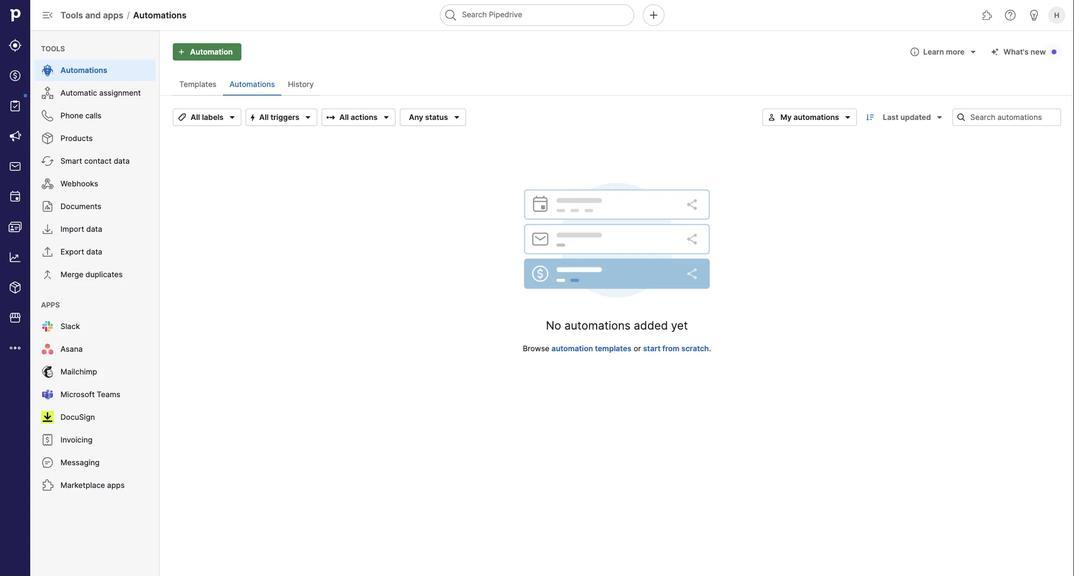 Task type: locate. For each thing, give the bounding box(es) containing it.
color undefined image left the import
[[41, 223, 54, 236]]

color undefined image inside microsoft teams link
[[41, 388, 54, 401]]

0 vertical spatial tools
[[61, 10, 83, 20]]

color undefined image left "docusign"
[[41, 411, 54, 424]]

color undefined image left microsoft
[[41, 388, 54, 401]]

automations up automatic on the top left of the page
[[61, 66, 107, 75]]

color undefined image inside the import data link
[[41, 223, 54, 236]]

automation templates link
[[552, 344, 632, 353]]

automations
[[794, 113, 840, 122], [565, 318, 631, 332]]

microsoft
[[61, 390, 95, 399]]

color undefined image for export data
[[41, 245, 54, 258]]

actions
[[351, 113, 378, 122]]

last updated button
[[879, 109, 949, 126]]

color undefined image left automatic on the top left of the page
[[41, 86, 54, 99]]

0 horizontal spatial automations
[[61, 66, 107, 75]]

microsoft teams link
[[35, 384, 156, 405]]

color undefined image inside mailchimp link
[[41, 365, 54, 378]]

color undefined image for messaging
[[41, 456, 54, 469]]

asana
[[61, 345, 83, 354]]

4 color undefined image from the top
[[41, 245, 54, 258]]

1 vertical spatial automations
[[565, 318, 631, 332]]

apps
[[41, 300, 60, 309]]

color undefined image left phone
[[41, 109, 54, 122]]

automations
[[133, 10, 187, 20], [61, 66, 107, 75], [230, 80, 275, 89]]

no
[[546, 318, 562, 332]]

color undefined image inside asana link
[[41, 343, 54, 356]]

all left triggers
[[259, 113, 269, 122]]

automations up automation templates link
[[565, 318, 631, 332]]

messaging link
[[35, 452, 156, 473]]

color primary image right triggers
[[302, 111, 315, 124]]

quick add image
[[648, 9, 661, 22]]

sales assistant image
[[1028, 9, 1041, 22]]

automations right /
[[133, 10, 187, 20]]

automatic
[[61, 88, 97, 98]]

color undefined image up campaigns icon on the top of page
[[9, 99, 22, 112]]

2 horizontal spatial automations
[[230, 80, 275, 89]]

1 horizontal spatial automations
[[794, 113, 840, 122]]

webhooks
[[61, 179, 98, 188]]

color primary image
[[968, 48, 980, 56], [302, 111, 315, 124], [380, 111, 393, 124], [325, 113, 338, 122], [768, 113, 777, 122], [958, 113, 966, 122]]

color undefined image left messaging
[[41, 456, 54, 469]]

0 vertical spatial automations
[[133, 10, 187, 20]]

invoicing
[[61, 435, 93, 444]]

merge duplicates link
[[35, 264, 156, 285]]

color undefined image left the products
[[41, 132, 54, 145]]

color primary image inside the what's new button
[[989, 48, 1002, 56]]

color undefined image inside automations link
[[41, 64, 54, 77]]

color undefined image inside smart contact data link
[[41, 155, 54, 168]]

data for export data
[[86, 247, 102, 256]]

color undefined image
[[41, 86, 54, 99], [41, 109, 54, 122], [41, 155, 54, 168], [41, 245, 54, 258], [41, 320, 54, 333], [41, 365, 54, 378], [41, 411, 54, 424], [41, 433, 54, 446], [41, 456, 54, 469]]

1 all from the left
[[191, 113, 200, 122]]

color undefined image
[[41, 64, 54, 77], [9, 99, 22, 112], [41, 132, 54, 145], [41, 177, 54, 190], [41, 200, 54, 213], [41, 223, 54, 236], [41, 268, 54, 281], [41, 343, 54, 356], [41, 388, 54, 401], [41, 479, 54, 492]]

all
[[191, 113, 200, 122], [259, 113, 269, 122], [340, 113, 349, 122]]

color undefined image for mailchimp
[[41, 365, 54, 378]]

color undefined image inside marketplace apps link
[[41, 479, 54, 492]]

phone calls
[[61, 111, 102, 120]]

messaging
[[61, 458, 100, 467]]

apps
[[103, 10, 124, 20], [107, 481, 125, 490]]

color undefined image inside merge duplicates link
[[41, 268, 54, 281]]

color undefined image for smart contact data
[[41, 155, 54, 168]]

products image
[[9, 281, 22, 294]]

6 color undefined image from the top
[[41, 365, 54, 378]]

color primary image right more
[[968, 48, 980, 56]]

2 color undefined image from the top
[[41, 109, 54, 122]]

data right contact
[[114, 156, 130, 166]]

1 vertical spatial automations
[[61, 66, 107, 75]]

color primary image inside my automations 'popup button'
[[768, 113, 777, 122]]

automations inside 'popup button'
[[794, 113, 840, 122]]

labels
[[202, 113, 224, 122]]

color primary image right status
[[451, 113, 464, 122]]

color undefined image inside slack link
[[41, 320, 54, 333]]

data for import data
[[86, 225, 102, 234]]

documents link
[[35, 196, 156, 217]]

status
[[425, 113, 448, 122]]

data right export
[[86, 247, 102, 256]]

all left labels
[[191, 113, 200, 122]]

any status button
[[400, 109, 466, 126]]

tools down menu toggle "image" at top left
[[41, 44, 65, 53]]

apps left /
[[103, 10, 124, 20]]

color undefined image for asana
[[41, 343, 54, 356]]

color undefined image left merge on the left of page
[[41, 268, 54, 281]]

0 horizontal spatial automations
[[565, 318, 631, 332]]

color undefined image right deals icon
[[41, 64, 54, 77]]

1 color undefined image from the top
[[41, 86, 54, 99]]

automations for no
[[565, 318, 631, 332]]

color undefined image left invoicing
[[41, 433, 54, 446]]

slack link
[[35, 316, 156, 337]]

2 vertical spatial data
[[86, 247, 102, 256]]

all labels button
[[173, 109, 242, 126]]

1 vertical spatial apps
[[107, 481, 125, 490]]

color primary image left "all actions" on the left top of page
[[325, 113, 338, 122]]

0 vertical spatial automations
[[794, 113, 840, 122]]

color primary image left learn
[[909, 48, 922, 56]]

contacts image
[[9, 220, 22, 233]]

tools left and
[[61, 10, 83, 20]]

last updated
[[884, 113, 932, 122]]

phone calls link
[[35, 105, 156, 126]]

insights image
[[9, 251, 22, 264]]

5 color undefined image from the top
[[41, 320, 54, 333]]

color undefined image for webhooks
[[41, 177, 54, 190]]

deals image
[[9, 69, 22, 82]]

browse automation templates or start from scratch .
[[523, 344, 712, 353]]

1 vertical spatial tools
[[41, 44, 65, 53]]

color undefined image inside export data link
[[41, 245, 54, 258]]

marketplace apps
[[61, 481, 125, 490]]

automation button
[[173, 43, 242, 61]]

color undefined image left mailchimp at the left of page
[[41, 365, 54, 378]]

color undefined image down the apps
[[41, 320, 54, 333]]

webhooks link
[[35, 173, 156, 195]]

color undefined image inside the messaging link
[[41, 456, 54, 469]]

7 color undefined image from the top
[[41, 411, 54, 424]]

all left actions
[[340, 113, 349, 122]]

asana link
[[35, 338, 156, 360]]

1 vertical spatial data
[[86, 225, 102, 234]]

1 horizontal spatial all
[[259, 113, 269, 122]]

color undefined image inside products link
[[41, 132, 54, 145]]

tools and apps / automations
[[61, 10, 187, 20]]

color primary image left "all labels"
[[176, 113, 189, 122]]

2 all from the left
[[259, 113, 269, 122]]

color primary image
[[909, 48, 922, 56], [989, 48, 1002, 56], [176, 113, 189, 122], [226, 113, 239, 122], [451, 113, 464, 122], [844, 113, 853, 122], [934, 113, 947, 122]]

color undefined image inside docusign link
[[41, 411, 54, 424]]

automations right my
[[794, 113, 840, 122]]

0 horizontal spatial all
[[191, 113, 200, 122]]

menu
[[0, 0, 30, 576], [30, 30, 160, 576]]

color undefined image left asana
[[41, 343, 54, 356]]

h
[[1055, 11, 1060, 19]]

color undefined image left smart
[[41, 155, 54, 168]]

color primary image left what's
[[989, 48, 1002, 56]]

data right the import
[[86, 225, 102, 234]]

color primary image inside learn more button
[[968, 48, 980, 56]]

added
[[634, 318, 668, 332]]

smart contact data link
[[35, 150, 156, 172]]

color undefined image left the documents
[[41, 200, 54, 213]]

color undefined image inside invoicing 'link'
[[41, 433, 54, 446]]

2 vertical spatial automations
[[230, 80, 275, 89]]

color undefined image left webhooks
[[41, 177, 54, 190]]

color primary image right labels
[[226, 113, 239, 122]]

automation
[[552, 344, 594, 353]]

my automations
[[781, 113, 840, 122]]

color undefined image inside phone calls link
[[41, 109, 54, 122]]

calls
[[85, 111, 102, 120]]

color undefined image left export
[[41, 245, 54, 258]]

my automations button
[[763, 109, 858, 126]]

automations link
[[35, 59, 156, 81]]

color undefined image left marketplace
[[41, 479, 54, 492]]

color undefined image for automations
[[41, 64, 54, 77]]

automations up all triggers
[[230, 80, 275, 89]]

browse
[[523, 344, 550, 353]]

all for all triggers
[[259, 113, 269, 122]]

color primary image right updated
[[934, 113, 947, 122]]

color primary image right my automations
[[844, 113, 853, 122]]

learn
[[924, 47, 945, 56]]

tools
[[61, 10, 83, 20], [41, 44, 65, 53]]

import
[[61, 225, 84, 234]]

data
[[114, 156, 130, 166], [86, 225, 102, 234], [86, 247, 102, 256]]

9 color undefined image from the top
[[41, 456, 54, 469]]

color undefined image inside documents 'link'
[[41, 200, 54, 213]]

learn more button
[[907, 43, 983, 61]]

3 color undefined image from the top
[[41, 155, 54, 168]]

what's new
[[1004, 47, 1047, 56]]

apps down the messaging link
[[107, 481, 125, 490]]

color undefined image for docusign
[[41, 411, 54, 424]]

color undefined image inside automatic assignment link
[[41, 86, 54, 99]]

2 horizontal spatial all
[[340, 113, 349, 122]]

color undefined image for microsoft teams
[[41, 388, 54, 401]]

color undefined image for merge duplicates
[[41, 268, 54, 281]]

color undefined image inside webhooks link
[[41, 177, 54, 190]]

color primary image left my
[[768, 113, 777, 122]]

8 color undefined image from the top
[[41, 433, 54, 446]]

color undefined image for marketplace apps
[[41, 479, 54, 492]]

automatic assignment link
[[35, 82, 156, 104]]

3 all from the left
[[340, 113, 349, 122]]



Task type: vqa. For each thing, say whether or not it's contained in the screenshot.
color undefined icon within WEBHOOKS "Link"
yes



Task type: describe. For each thing, give the bounding box(es) containing it.
start
[[644, 344, 661, 353]]

menu containing automations
[[30, 30, 160, 576]]

.
[[710, 344, 712, 353]]

products
[[61, 134, 93, 143]]

more
[[947, 47, 965, 56]]

documents
[[61, 202, 101, 211]]

all actions button
[[322, 109, 396, 126]]

/
[[127, 10, 130, 20]]

teams
[[97, 390, 120, 399]]

Search automations text field
[[953, 109, 1062, 126]]

My automations field
[[763, 109, 858, 126]]

any
[[409, 113, 424, 122]]

mailchimp link
[[35, 361, 156, 383]]

automatic assignment
[[61, 88, 141, 98]]

updated
[[901, 113, 932, 122]]

automations for my
[[794, 113, 840, 122]]

color undefined image for slack
[[41, 320, 54, 333]]

color undefined image for invoicing
[[41, 433, 54, 446]]

new
[[1031, 47, 1047, 56]]

import data link
[[35, 218, 156, 240]]

leads image
[[9, 39, 22, 52]]

color primary inverted image
[[175, 48, 188, 56]]

sales inbox image
[[9, 160, 22, 173]]

0 vertical spatial apps
[[103, 10, 124, 20]]

invoicing link
[[35, 429, 156, 451]]

no automations added yet
[[546, 318, 688, 332]]

merge duplicates
[[61, 270, 123, 279]]

history
[[288, 80, 314, 89]]

templates
[[595, 344, 632, 353]]

Search Pipedrive field
[[440, 4, 635, 26]]

templates
[[179, 80, 217, 89]]

export data link
[[35, 241, 156, 263]]

activities image
[[9, 190, 22, 203]]

products link
[[35, 128, 156, 149]]

docusign
[[61, 413, 95, 422]]

0 vertical spatial data
[[114, 156, 130, 166]]

phone
[[61, 111, 83, 120]]

all for all labels
[[191, 113, 200, 122]]

marketplace apps link
[[35, 474, 156, 496]]

any status
[[409, 113, 448, 122]]

more image
[[9, 342, 22, 355]]

export data
[[61, 247, 102, 256]]

marketplace image
[[9, 311, 22, 324]]

all actions
[[340, 113, 378, 122]]

apps inside marketplace apps link
[[107, 481, 125, 490]]

color primary image inside learn more button
[[909, 48, 922, 56]]

docusign link
[[35, 406, 156, 428]]

color primary image inside all triggers button
[[302, 111, 315, 124]]

all triggers
[[259, 113, 300, 122]]

tools for tools
[[41, 44, 65, 53]]

and
[[85, 10, 101, 20]]

what's new button
[[987, 43, 1062, 61]]

color primary image inside 'any status' button
[[451, 113, 464, 122]]

assignment
[[99, 88, 141, 98]]

start from scratch link
[[644, 344, 710, 353]]

color undefined image for import data
[[41, 223, 54, 236]]

color undefined image for automatic assignment
[[41, 86, 54, 99]]

home image
[[7, 7, 23, 23]]

all triggers button
[[246, 109, 318, 126]]

automation
[[190, 47, 233, 56]]

automations inside menu item
[[61, 66, 107, 75]]

what's
[[1004, 47, 1029, 56]]

contact
[[84, 156, 112, 166]]

slack
[[61, 322, 80, 331]]

1 horizontal spatial automations
[[133, 10, 187, 20]]

my
[[781, 113, 792, 122]]

color primary image inside "last updated" button
[[934, 113, 947, 122]]

learn more
[[924, 47, 965, 56]]

export
[[61, 247, 84, 256]]

color undefined image for documents
[[41, 200, 54, 213]]

campaigns image
[[9, 130, 22, 143]]

all labels
[[191, 113, 224, 122]]

last
[[884, 113, 899, 122]]

merge
[[61, 270, 84, 279]]

import data
[[61, 225, 102, 234]]

from
[[663, 344, 680, 353]]

all for all actions
[[340, 113, 349, 122]]

triggers
[[271, 113, 300, 122]]

quick help image
[[1005, 9, 1018, 22]]

duplicates
[[86, 270, 123, 279]]

color primary image right actions
[[380, 111, 393, 124]]

menu toggle image
[[41, 9, 54, 22]]

h button
[[1047, 4, 1068, 26]]

automations menu item
[[30, 59, 160, 81]]

scratch
[[682, 344, 710, 353]]

color undefined image for products
[[41, 132, 54, 145]]

color undefined image for phone calls
[[41, 109, 54, 122]]

mailchimp
[[61, 367, 97, 376]]

or
[[634, 344, 642, 353]]

marketplace
[[61, 481, 105, 490]]

color primary image right updated
[[958, 113, 966, 122]]

smart contact data
[[61, 156, 130, 166]]

tools for tools and apps / automations
[[61, 10, 83, 20]]

smart
[[61, 156, 82, 166]]

microsoft teams
[[61, 390, 120, 399]]

color primary image inside my automations 'popup button'
[[844, 113, 853, 122]]

yet
[[672, 318, 688, 332]]



